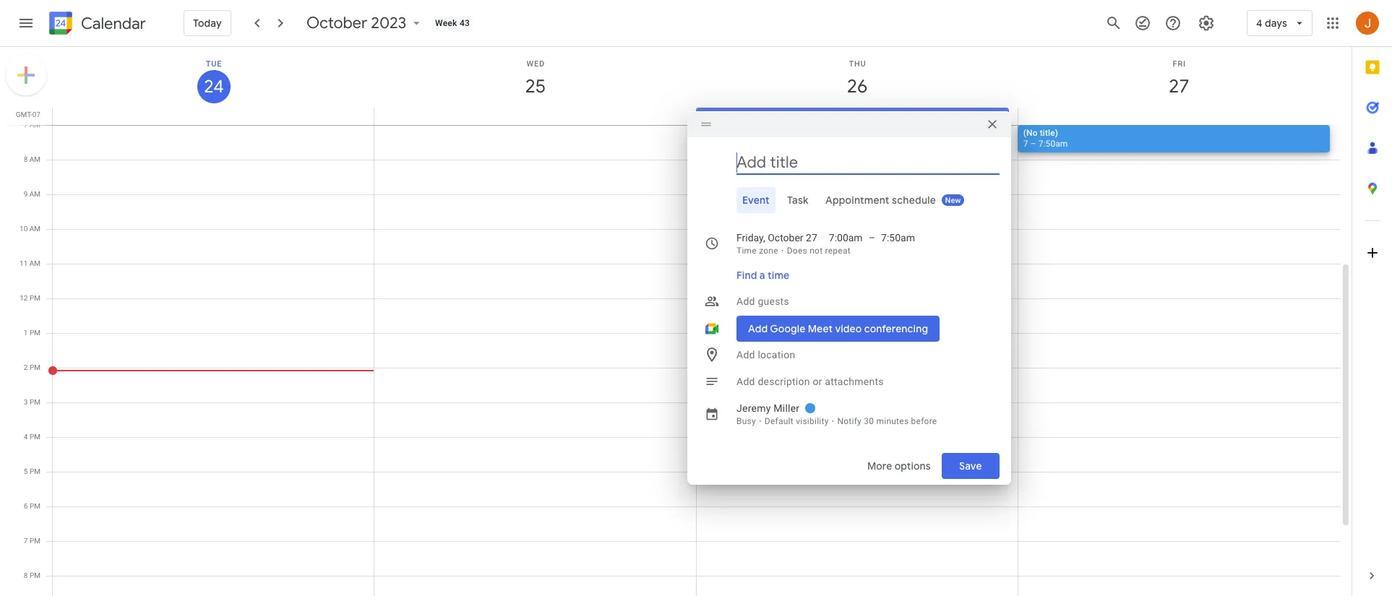 Task type: vqa. For each thing, say whether or not it's contained in the screenshot.
March 2024 grid
no



Task type: locate. For each thing, give the bounding box(es) containing it.
cell down 27 link
[[1018, 108, 1339, 125]]

(no title) 7 – 7:50am
[[1023, 128, 1068, 149]]

– right the 7:00am
[[869, 232, 875, 244]]

7 down 6
[[24, 537, 28, 545]]

3 pm
[[24, 398, 40, 406]]

4 pm from the top
[[30, 398, 40, 406]]

pm right '1' at the bottom
[[30, 329, 40, 337]]

27 down "fri"
[[1168, 74, 1189, 98]]

5 am from the top
[[29, 259, 40, 267]]

am right 10
[[29, 225, 40, 233]]

2023
[[371, 13, 406, 33]]

add down find
[[737, 296, 755, 307]]

0 horizontal spatial tab list
[[699, 187, 1000, 213]]

study
[[716, 111, 738, 121]]

30
[[864, 416, 874, 426]]

week
[[435, 18, 457, 28]]

1 vertical spatial add
[[737, 349, 755, 361]]

add guests button
[[731, 288, 1000, 314]]

1 vertical spatial 7
[[1023, 139, 1028, 149]]

5
[[24, 468, 28, 476]]

7 down (no
[[1023, 139, 1028, 149]]

2 vertical spatial 7
[[24, 537, 28, 545]]

pm up 5 pm
[[30, 433, 40, 441]]

4 days
[[1256, 17, 1287, 30]]

minutes
[[876, 416, 909, 426]]

pm right 6
[[30, 502, 40, 510]]

pm up "8 pm"
[[30, 537, 40, 545]]

add
[[737, 296, 755, 307], [737, 349, 755, 361], [737, 376, 755, 387]]

october up does
[[768, 232, 804, 244]]

4 for 4 pm
[[24, 433, 28, 441]]

3 add from the top
[[737, 376, 755, 387]]

add guests
[[737, 296, 789, 307]]

october
[[306, 13, 367, 33], [768, 232, 804, 244]]

appointment
[[826, 194, 890, 207]]

pm right 12
[[30, 294, 40, 302]]

study button
[[696, 108, 1009, 124]]

4 for 4 days
[[1256, 17, 1262, 30]]

8 down '7 pm'
[[24, 572, 28, 580]]

or
[[813, 376, 822, 387]]

1 pm from the top
[[30, 294, 40, 302]]

settings menu image
[[1198, 14, 1215, 32]]

8 up 9
[[24, 155, 28, 163]]

4 pm
[[24, 433, 40, 441]]

4 left days
[[1256, 17, 1262, 30]]

location
[[758, 349, 795, 361]]

0 vertical spatial 4
[[1256, 17, 1262, 30]]

am up 9 am
[[29, 155, 40, 163]]

grid
[[0, 47, 1352, 596]]

8 for 8 pm
[[24, 572, 28, 580]]

6 pm from the top
[[30, 468, 40, 476]]

7 for 7 pm
[[24, 537, 28, 545]]

pm right 5
[[30, 468, 40, 476]]

jeremy
[[737, 403, 771, 414]]

7:00am – 7:50am
[[829, 232, 915, 244]]

8
[[24, 155, 28, 163], [24, 572, 28, 580]]

Add title text field
[[737, 152, 1000, 173]]

11 am
[[20, 259, 40, 267]]

add up 'jeremy'
[[737, 376, 755, 387]]

add for add location
[[737, 349, 755, 361]]

7:50am
[[1039, 139, 1068, 149], [881, 232, 915, 244]]

task button
[[781, 187, 814, 213]]

add for add guests
[[737, 296, 755, 307]]

11
[[20, 259, 28, 267]]

0 vertical spatial 7:50am
[[1039, 139, 1068, 149]]

0 vertical spatial october
[[306, 13, 367, 33]]

0 vertical spatial –
[[1031, 139, 1036, 149]]

1 vertical spatial 8
[[24, 572, 28, 580]]

8 pm from the top
[[30, 537, 40, 545]]

7 pm from the top
[[30, 502, 40, 510]]

10
[[20, 225, 28, 233]]

7:00am
[[829, 232, 863, 244]]

1 vertical spatial –
[[869, 232, 875, 244]]

4 am from the top
[[29, 225, 40, 233]]

1 vertical spatial 7:50am
[[881, 232, 915, 244]]

7
[[24, 121, 28, 129], [1023, 139, 1028, 149], [24, 537, 28, 545]]

1 horizontal spatial 27
[[1168, 74, 1189, 98]]

2 vertical spatial add
[[737, 376, 755, 387]]

(no
[[1023, 128, 1038, 138]]

add inside 'dropdown button'
[[737, 296, 755, 307]]

cell down "25" link
[[374, 108, 696, 125]]

3 pm from the top
[[30, 364, 40, 372]]

am down 07 on the left of page
[[29, 121, 40, 129]]

7 for 7 am
[[24, 121, 28, 129]]

4 inside popup button
[[1256, 17, 1262, 30]]

2 pm from the top
[[30, 329, 40, 337]]

calendar heading
[[78, 13, 146, 34]]

1 horizontal spatial 7:50am
[[1039, 139, 1068, 149]]

1 horizontal spatial tab list
[[1352, 47, 1392, 556]]

time
[[737, 246, 757, 256]]

7:50am right the to element
[[881, 232, 915, 244]]

pm for 7 pm
[[30, 537, 40, 545]]

cell down 24 'link'
[[53, 108, 374, 125]]

10 am
[[20, 225, 40, 233]]

busy
[[737, 416, 756, 426]]

am
[[29, 121, 40, 129], [29, 155, 40, 163], [29, 190, 40, 198], [29, 225, 40, 233], [29, 259, 40, 267]]

9 am
[[24, 190, 40, 198]]

a
[[760, 269, 765, 282]]

1 horizontal spatial 4
[[1256, 17, 1262, 30]]

1
[[24, 329, 28, 337]]

1 8 from the top
[[24, 155, 28, 163]]

1 vertical spatial 4
[[24, 433, 28, 441]]

1 add from the top
[[737, 296, 755, 307]]

cell
[[53, 108, 374, 125], [374, 108, 696, 125], [1018, 108, 1339, 125]]

am right 9
[[29, 190, 40, 198]]

october left 2023
[[306, 13, 367, 33]]

1 cell from the left
[[53, 108, 374, 125]]

0 vertical spatial add
[[737, 296, 755, 307]]

am for 9 am
[[29, 190, 40, 198]]

1 horizontal spatial –
[[1031, 139, 1036, 149]]

7 pm
[[24, 537, 40, 545]]

am right '11'
[[29, 259, 40, 267]]

7 down "gmt-"
[[24, 121, 28, 129]]

– down (no
[[1031, 139, 1036, 149]]

study row
[[46, 108, 1352, 125]]

attachments
[[825, 376, 884, 387]]

7:50am down title)
[[1039, 139, 1068, 149]]

october 2023 button
[[300, 13, 429, 33]]

task
[[787, 194, 808, 207]]

guests
[[758, 296, 789, 307]]

2 8 from the top
[[24, 572, 28, 580]]

add description or attachments
[[737, 376, 884, 387]]

0 horizontal spatial 4
[[24, 433, 28, 441]]

default
[[765, 416, 794, 426]]

0 horizontal spatial october
[[306, 13, 367, 33]]

1 vertical spatial october
[[768, 232, 804, 244]]

27 link
[[1163, 70, 1196, 103]]

main drawer image
[[17, 14, 35, 32]]

2 am from the top
[[29, 155, 40, 163]]

27 up "not"
[[806, 232, 817, 244]]

1 horizontal spatial october
[[768, 232, 804, 244]]

gmt-
[[16, 111, 32, 119]]

1 am from the top
[[29, 121, 40, 129]]

4 down 3
[[24, 433, 28, 441]]

pm right 2
[[30, 364, 40, 372]]

am for 10 am
[[29, 225, 40, 233]]

3 am from the top
[[29, 190, 40, 198]]

12 pm
[[20, 294, 40, 302]]

0 vertical spatial 7
[[24, 121, 28, 129]]

calendar element
[[46, 9, 146, 40]]

5 pm from the top
[[30, 433, 40, 441]]

0 vertical spatial 8
[[24, 155, 28, 163]]

9 pm from the top
[[30, 572, 40, 580]]

visibility
[[796, 416, 829, 426]]

am for 7 am
[[29, 121, 40, 129]]

default visibility
[[765, 416, 829, 426]]

find a time button
[[731, 262, 795, 288]]

tab list
[[1352, 47, 1392, 556], [699, 187, 1000, 213]]

description
[[758, 376, 810, 387]]

pm down '7 pm'
[[30, 572, 40, 580]]

october 2023
[[306, 13, 406, 33]]

2 add from the top
[[737, 349, 755, 361]]

event button
[[737, 187, 775, 213]]

0 horizontal spatial 27
[[806, 232, 817, 244]]

add left location on the bottom right of page
[[737, 349, 755, 361]]

pm right 3
[[30, 398, 40, 406]]

pm
[[30, 294, 40, 302], [30, 329, 40, 337], [30, 364, 40, 372], [30, 398, 40, 406], [30, 433, 40, 441], [30, 468, 40, 476], [30, 502, 40, 510], [30, 537, 40, 545], [30, 572, 40, 580]]

repeat
[[825, 246, 851, 256]]

0 vertical spatial 27
[[1168, 74, 1189, 98]]

days
[[1265, 17, 1287, 30]]



Task type: describe. For each thing, give the bounding box(es) containing it.
title)
[[1040, 128, 1058, 138]]

new
[[945, 196, 961, 205]]

pm for 4 pm
[[30, 433, 40, 441]]

2
[[24, 364, 28, 372]]

grid containing 25
[[0, 47, 1352, 596]]

add for add description or attachments
[[737, 376, 755, 387]]

7 am
[[24, 121, 40, 129]]

7 inside (no title) 7 – 7:50am
[[1023, 139, 1028, 149]]

0 horizontal spatial –
[[869, 232, 875, 244]]

0 horizontal spatial 7:50am
[[881, 232, 915, 244]]

6
[[24, 502, 28, 510]]

friday, october 27
[[737, 232, 817, 244]]

miller
[[774, 403, 800, 414]]

thu
[[849, 59, 866, 69]]

thu 26
[[846, 59, 867, 98]]

zone
[[759, 246, 778, 256]]

4 days button
[[1247, 6, 1313, 40]]

am for 11 am
[[29, 259, 40, 267]]

pm for 5 pm
[[30, 468, 40, 476]]

calendar
[[81, 13, 146, 34]]

26
[[846, 74, 867, 98]]

gmt-07
[[16, 111, 40, 119]]

new element
[[942, 194, 965, 206]]

tab list containing event
[[699, 187, 1000, 213]]

2 pm
[[24, 364, 40, 372]]

5 pm
[[24, 468, 40, 476]]

event
[[742, 194, 770, 207]]

8 pm
[[24, 572, 40, 580]]

does
[[787, 246, 807, 256]]

1 pm
[[24, 329, 40, 337]]

tue 24
[[203, 59, 223, 98]]

friday,
[[737, 232, 765, 244]]

fri
[[1173, 59, 1186, 69]]

9
[[24, 190, 28, 198]]

24
[[203, 75, 223, 98]]

pm for 3 pm
[[30, 398, 40, 406]]

3 cell from the left
[[1018, 108, 1339, 125]]

2 cell from the left
[[374, 108, 696, 125]]

find a time
[[737, 269, 790, 282]]

week 43
[[435, 18, 470, 28]]

notify
[[837, 416, 862, 426]]

notify 30 minutes before
[[837, 416, 937, 426]]

25 link
[[519, 70, 552, 103]]

add location
[[737, 349, 795, 361]]

before
[[911, 416, 937, 426]]

fri 27
[[1168, 59, 1189, 98]]

8 am
[[24, 155, 40, 163]]

schedule
[[892, 194, 936, 207]]

12
[[20, 294, 28, 302]]

– inside (no title) 7 – 7:50am
[[1031, 139, 1036, 149]]

to element
[[869, 231, 875, 245]]

not
[[810, 246, 823, 256]]

07
[[32, 111, 40, 119]]

43
[[460, 18, 470, 28]]

26 link
[[841, 70, 874, 103]]

25
[[524, 74, 545, 98]]

today
[[193, 17, 222, 30]]

8 for 8 am
[[24, 155, 28, 163]]

pm for 12 pm
[[30, 294, 40, 302]]

tue
[[206, 59, 222, 69]]

am for 8 am
[[29, 155, 40, 163]]

pm for 1 pm
[[30, 329, 40, 337]]

appointment schedule
[[826, 194, 936, 207]]

pm for 8 pm
[[30, 572, 40, 580]]

pm for 6 pm
[[30, 502, 40, 510]]

1 vertical spatial 27
[[806, 232, 817, 244]]

3
[[24, 398, 28, 406]]

today button
[[184, 6, 231, 40]]

find
[[737, 269, 757, 282]]

7:50am inside (no title) 7 – 7:50am
[[1039, 139, 1068, 149]]

wed 25
[[524, 59, 545, 98]]

time
[[768, 269, 790, 282]]

time zone
[[737, 246, 778, 256]]

does not repeat
[[787, 246, 851, 256]]

6 pm
[[24, 502, 40, 510]]

pm for 2 pm
[[30, 364, 40, 372]]

24 link
[[197, 70, 230, 103]]

wed
[[527, 59, 545, 69]]

jeremy miller
[[737, 403, 800, 414]]



